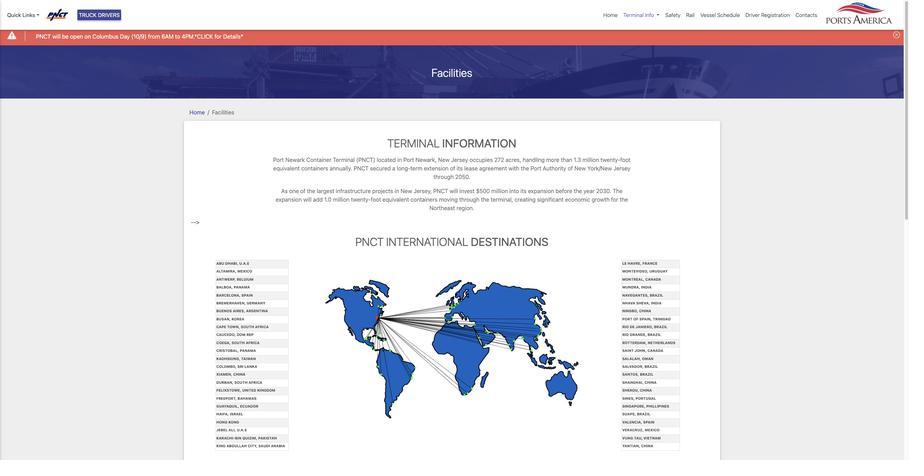 Task type: locate. For each thing, give the bounding box(es) containing it.
nhava
[[622, 301, 635, 306]]

for down the
[[611, 197, 618, 203]]

0 vertical spatial mexico
[[237, 270, 252, 274]]

germany
[[247, 301, 265, 306]]

million up terminal,
[[491, 188, 508, 195]]

1 vertical spatial home link
[[189, 109, 205, 116]]

foot up the
[[620, 157, 631, 163]]

china up 'portugal'
[[640, 389, 652, 393]]

(10/9)
[[131, 33, 147, 40]]

rio for rio grande, brazil
[[622, 333, 629, 338]]

1 horizontal spatial mexico
[[645, 429, 660, 433]]

salvador,
[[622, 365, 644, 369]]

brazil down oman
[[645, 365, 658, 369]]

drivers
[[98, 12, 120, 18]]

foot down projects
[[371, 197, 381, 203]]

million
[[583, 157, 599, 163], [491, 188, 508, 195], [333, 197, 350, 203]]

1 vertical spatial in
[[395, 188, 399, 195]]

new
[[438, 157, 450, 163], [574, 165, 586, 172], [401, 188, 412, 195]]

1 vertical spatial canada
[[647, 349, 663, 353]]

containers down jersey,
[[411, 197, 437, 203]]

brazil down singapore, phillipines
[[637, 413, 650, 417]]

balboa,
[[216, 286, 233, 290]]

foot inside as one of the largest infrastructure projects in new jersey, pnct will invest $500 million into its expansion before the year 2030. the expansion will add 1.0 million twenty-foot equivalent containers moving through the terminal, creating significant economic growth for the northeast region.
[[371, 197, 381, 203]]

0 vertical spatial equivalent
[[273, 165, 300, 172]]

rio de janiero, brazil
[[622, 325, 667, 330]]

0 horizontal spatial jersey
[[451, 157, 468, 163]]

0 vertical spatial twenty-
[[601, 157, 620, 163]]

2 horizontal spatial new
[[574, 165, 586, 172]]

port down the handling
[[531, 165, 541, 172]]

2 horizontal spatial terminal
[[623, 12, 644, 18]]

2 horizontal spatial million
[[583, 157, 599, 163]]

mundra, india
[[622, 286, 652, 290]]

south up rep
[[241, 325, 254, 330]]

rotterdam, netherlands
[[622, 341, 675, 345]]

india right sheva,
[[651, 301, 661, 306]]

rio left de
[[622, 325, 629, 330]]

mundra,
[[622, 286, 640, 290]]

1 vertical spatial will
[[450, 188, 458, 195]]

1 vertical spatial twenty-
[[351, 197, 371, 203]]

0 vertical spatial through
[[434, 174, 454, 180]]

1 vertical spatial its
[[521, 188, 527, 195]]

le havre, france
[[622, 262, 657, 266]]

in inside as one of the largest infrastructure projects in new jersey, pnct will invest $500 million into its expansion before the year 2030. the expansion will add 1.0 million twenty-foot equivalent containers moving through the terminal, creating significant economic growth for the northeast region.
[[395, 188, 399, 195]]

0 vertical spatial facilities
[[432, 66, 472, 79]]

abu
[[216, 262, 224, 266]]

south up felixstowe, united kingdom
[[234, 381, 248, 385]]

guayaquil,
[[216, 405, 239, 409]]

0 vertical spatial home
[[603, 12, 618, 18]]

in right projects
[[395, 188, 399, 195]]

0 vertical spatial expansion
[[528, 188, 554, 195]]

brazil for navegantes, brazil
[[650, 294, 663, 298]]

0 vertical spatial million
[[583, 157, 599, 163]]

6am
[[162, 33, 174, 40]]

new left jersey,
[[401, 188, 412, 195]]

2 vertical spatial south
[[234, 381, 248, 385]]

its up 2050.
[[457, 165, 463, 172]]

0 horizontal spatial spain
[[241, 294, 253, 298]]

hong
[[216, 421, 227, 425]]

0 vertical spatial jersey
[[451, 157, 468, 163]]

through down "extension"
[[434, 174, 454, 180]]

rail link
[[683, 8, 698, 22]]

spain up bremerhaven, germany
[[241, 294, 253, 298]]

mexico up the belgium
[[237, 270, 252, 274]]

cape
[[216, 325, 226, 330]]

0 vertical spatial terminal
[[623, 12, 644, 18]]

containers down container
[[301, 165, 328, 172]]

2 vertical spatial terminal
[[333, 157, 355, 163]]

korea
[[232, 317, 244, 322]]

kaohsiung,
[[216, 357, 240, 361]]

foot inside port newark container terminal (pnct) located in port newark, new jersey occupies 272 acres, handling more than 1.3 million twenty-foot equivalent containers annually. pnct secured a long-term extension of its lease agreement with the port authority of new york/new jersey through 2050.
[[620, 157, 631, 163]]

pnct will be open on columbus day (10/9) from 6am to 4pm.*click for details* link
[[36, 32, 243, 41]]

0 vertical spatial its
[[457, 165, 463, 172]]

king abdullah city, saudi arabia
[[216, 445, 285, 449]]

will inside pnct will be open on columbus day (10/9) from 6am to 4pm.*click for details* link
[[52, 33, 61, 40]]

of up 2050.
[[450, 165, 455, 172]]

0 horizontal spatial twenty-
[[351, 197, 371, 203]]

kingdom
[[257, 389, 275, 393]]

jersey up lease
[[451, 157, 468, 163]]

1 vertical spatial india
[[651, 301, 661, 306]]

canada down 'netherlands'
[[647, 349, 663, 353]]

1 vertical spatial home
[[189, 109, 205, 116]]

foot
[[620, 157, 631, 163], [371, 197, 381, 203]]

the down the
[[620, 197, 628, 203]]

china for shekou, china
[[640, 389, 652, 393]]

valencia, spain
[[622, 421, 654, 425]]

port down ningbo,
[[622, 317, 632, 322]]

will up moving in the top of the page
[[450, 188, 458, 195]]

u.a.e right dhabi,
[[239, 262, 249, 266]]

day
[[120, 33, 130, 40]]

0 vertical spatial containers
[[301, 165, 328, 172]]

saint
[[622, 349, 634, 353]]

terminal up annually.
[[333, 157, 355, 163]]

open
[[70, 33, 83, 40]]

1 horizontal spatial spain
[[643, 421, 654, 425]]

pakistan
[[258, 437, 277, 441]]

1 vertical spatial south
[[232, 341, 245, 345]]

1 vertical spatial million
[[491, 188, 508, 195]]

1 horizontal spatial equivalent
[[383, 197, 409, 203]]

0 horizontal spatial facilities
[[212, 109, 234, 116]]

for left details*
[[215, 33, 222, 40]]

mexico up vietnam at the bottom of the page
[[645, 429, 660, 433]]

0 horizontal spatial new
[[401, 188, 412, 195]]

272
[[494, 157, 504, 163]]

in up long-
[[397, 157, 402, 163]]

info
[[645, 12, 654, 18]]

creating
[[515, 197, 536, 203]]

0 vertical spatial foot
[[620, 157, 631, 163]]

twenty- inside as one of the largest infrastructure projects in new jersey, pnct will invest $500 million into its expansion before the year 2030. the expansion will add 1.0 million twenty-foot equivalent containers moving through the terminal, creating significant economic growth for the northeast region.
[[351, 197, 371, 203]]

south up cristobal, panama
[[232, 341, 245, 345]]

coega, south africa
[[216, 341, 260, 345]]

u.a.e up bin at the bottom of the page
[[237, 429, 247, 433]]

india
[[641, 286, 652, 290], [651, 301, 661, 306]]

$500
[[476, 188, 490, 195]]

northeast
[[429, 205, 455, 212]]

brazil down salvador, brazil
[[640, 373, 653, 377]]

terminal inside port newark container terminal (pnct) located in port newark, new jersey occupies 272 acres, handling more than 1.3 million twenty-foot equivalent containers annually. pnct secured a long-term extension of its lease agreement with the port authority of new york/new jersey through 2050.
[[333, 157, 355, 163]]

pnct will be open on columbus day (10/9) from 6am to 4pm.*click for details*
[[36, 33, 243, 40]]

0 horizontal spatial expansion
[[276, 197, 302, 203]]

0 vertical spatial will
[[52, 33, 61, 40]]

1 vertical spatial u.a.e
[[237, 429, 247, 433]]

shekou, china
[[622, 389, 652, 393]]

of right one in the left of the page
[[300, 188, 305, 195]]

links
[[23, 12, 35, 18]]

0 horizontal spatial will
[[52, 33, 61, 40]]

1 horizontal spatial for
[[611, 197, 618, 203]]

kaohsiung, taiwan
[[216, 357, 256, 361]]

2 vertical spatial will
[[303, 197, 312, 203]]

will
[[52, 33, 61, 40], [450, 188, 458, 195], [303, 197, 312, 203]]

vessel schedule link
[[698, 8, 743, 22]]

brazil for salvador, brazil
[[645, 365, 658, 369]]

u.a.e for jebel ali, u.a.e
[[237, 429, 247, 433]]

0 vertical spatial africa
[[255, 325, 269, 330]]

1 horizontal spatial foot
[[620, 157, 631, 163]]

pnct inside pnct will be open on columbus day (10/9) from 6am to 4pm.*click for details* link
[[36, 33, 51, 40]]

0 horizontal spatial its
[[457, 165, 463, 172]]

canada down uruguay
[[645, 278, 661, 282]]

terminal up newark,
[[387, 137, 440, 150]]

china down santos, brazil
[[645, 381, 657, 385]]

sri
[[237, 365, 244, 369]]

1 vertical spatial spain
[[643, 421, 654, 425]]

xiamen,
[[216, 373, 232, 377]]

0 vertical spatial new
[[438, 157, 450, 163]]

0 horizontal spatial terminal
[[333, 157, 355, 163]]

new up "extension"
[[438, 157, 450, 163]]

rio for rio de janiero, brazil
[[622, 325, 629, 330]]

0 vertical spatial spain
[[241, 294, 253, 298]]

china up spain,
[[639, 309, 651, 314]]

rio up rotterdam,
[[622, 333, 629, 338]]

1 horizontal spatial will
[[303, 197, 312, 203]]

africa down argentina
[[255, 325, 269, 330]]

navegantes,
[[622, 294, 649, 298]]

altamira,
[[216, 270, 236, 274]]

1 horizontal spatial expansion
[[528, 188, 554, 195]]

0 horizontal spatial foot
[[371, 197, 381, 203]]

antwerp,
[[216, 278, 236, 282]]

terminal for terminal info
[[623, 12, 644, 18]]

on
[[84, 33, 91, 40]]

1 vertical spatial foot
[[371, 197, 381, 203]]

0 horizontal spatial million
[[333, 197, 350, 203]]

1 vertical spatial africa
[[246, 341, 260, 345]]

panama up the taiwan
[[240, 349, 256, 353]]

the down $500
[[481, 197, 489, 203]]

hong kong
[[216, 421, 239, 425]]

0 horizontal spatial home
[[189, 109, 205, 116]]

0 vertical spatial south
[[241, 325, 254, 330]]

0 vertical spatial in
[[397, 157, 402, 163]]

1 horizontal spatial twenty-
[[601, 157, 620, 163]]

growth
[[592, 197, 610, 203]]

0 horizontal spatial equivalent
[[273, 165, 300, 172]]

china down vietnam at the bottom of the page
[[641, 445, 653, 449]]

through inside port newark container terminal (pnct) located in port newark, new jersey occupies 272 acres, handling more than 1.3 million twenty-foot equivalent containers annually. pnct secured a long-term extension of its lease agreement with the port authority of new york/new jersey through 2050.
[[434, 174, 454, 180]]

panama down the belgium
[[234, 286, 250, 290]]

africa down rep
[[246, 341, 260, 345]]

home
[[603, 12, 618, 18], [189, 109, 205, 116]]

the up add
[[307, 188, 315, 195]]

jersey right york/new
[[613, 165, 630, 172]]

india up navegantes, brazil
[[641, 286, 652, 290]]

1 vertical spatial for
[[611, 197, 618, 203]]

0 horizontal spatial for
[[215, 33, 222, 40]]

handling
[[523, 157, 545, 163]]

the right with
[[521, 165, 529, 172]]

1 horizontal spatial terminal
[[387, 137, 440, 150]]

1.0
[[324, 197, 331, 203]]

2 rio from the top
[[622, 333, 629, 338]]

0 vertical spatial home link
[[600, 8, 620, 22]]

through inside as one of the largest infrastructure projects in new jersey, pnct will invest $500 million into its expansion before the year 2030. the expansion will add 1.0 million twenty-foot equivalent containers moving through the terminal, creating significant economic growth for the northeast region.
[[459, 197, 479, 203]]

0 vertical spatial u.a.e
[[239, 262, 249, 266]]

panama for balboa, panama
[[234, 286, 250, 290]]

felixstowe, united kingdom
[[216, 389, 275, 393]]

million up york/new
[[583, 157, 599, 163]]

spain
[[241, 294, 253, 298], [643, 421, 654, 425]]

1 horizontal spatial home
[[603, 12, 618, 18]]

rio grande, brazil
[[622, 333, 661, 338]]

the inside port newark container terminal (pnct) located in port newark, new jersey occupies 272 acres, handling more than 1.3 million twenty-foot equivalent containers annually. pnct secured a long-term extension of its lease agreement with the port authority of new york/new jersey through 2050.
[[521, 165, 529, 172]]

port newark container terminal (pnct) located in port newark, new jersey occupies 272 acres, handling more than 1.3 million twenty-foot equivalent containers annually. pnct secured a long-term extension of its lease agreement with the port authority of new york/new jersey through 2050.
[[273, 157, 631, 180]]

argentina
[[246, 309, 268, 314]]

be
[[62, 33, 69, 40]]

equivalent down projects
[[383, 197, 409, 203]]

will left add
[[303, 197, 312, 203]]

million right 1.0
[[333, 197, 350, 203]]

1 vertical spatial through
[[459, 197, 479, 203]]

its up the creating
[[521, 188, 527, 195]]

brazil down the trinidad
[[654, 325, 667, 330]]

1 horizontal spatial through
[[459, 197, 479, 203]]

mexico for veracruz, mexico
[[645, 429, 660, 433]]

oman
[[642, 357, 654, 361]]

1 vertical spatial containers
[[411, 197, 437, 203]]

africa up united
[[249, 381, 262, 385]]

0 vertical spatial for
[[215, 33, 222, 40]]

1 vertical spatial rio
[[622, 333, 629, 338]]

1 vertical spatial panama
[[240, 349, 256, 353]]

details*
[[223, 33, 243, 40]]

1 vertical spatial expansion
[[276, 197, 302, 203]]

new inside as one of the largest infrastructure projects in new jersey, pnct will invest $500 million into its expansion before the year 2030. the expansion will add 1.0 million twenty-foot equivalent containers moving through the terminal, creating significant economic growth for the northeast region.
[[401, 188, 412, 195]]

brazil for santos, brazil
[[640, 373, 653, 377]]

equivalent down newark
[[273, 165, 300, 172]]

1 horizontal spatial jersey
[[613, 165, 630, 172]]

twenty- down infrastructure
[[351, 197, 371, 203]]

2 vertical spatial million
[[333, 197, 350, 203]]

kong
[[228, 421, 239, 425]]

in
[[397, 157, 402, 163], [395, 188, 399, 195]]

guayaquil, ecuador
[[216, 405, 258, 409]]

rotterdam,
[[622, 341, 647, 345]]

spain up veracruz, mexico
[[643, 421, 654, 425]]

pnct inside port newark container terminal (pnct) located in port newark, new jersey occupies 272 acres, handling more than 1.3 million twenty-foot equivalent containers annually. pnct secured a long-term extension of its lease agreement with the port authority of new york/new jersey through 2050.
[[354, 165, 369, 172]]

twenty- up york/new
[[601, 157, 620, 163]]

terminal for terminal information
[[387, 137, 440, 150]]

through
[[434, 174, 454, 180], [459, 197, 479, 203]]

expansion down as
[[276, 197, 302, 203]]

1 horizontal spatial million
[[491, 188, 508, 195]]

extension
[[424, 165, 449, 172]]

projects
[[372, 188, 393, 195]]

the
[[613, 188, 623, 195]]

rio
[[622, 325, 629, 330], [622, 333, 629, 338]]

equivalent
[[273, 165, 300, 172], [383, 197, 409, 203]]

china up 'durban, south africa'
[[233, 373, 245, 377]]

port left newark
[[273, 157, 284, 163]]

0 horizontal spatial containers
[[301, 165, 328, 172]]

1 rio from the top
[[622, 325, 629, 330]]

suape,
[[622, 413, 636, 417]]

the
[[521, 165, 529, 172], [307, 188, 315, 195], [574, 188, 582, 195], [481, 197, 489, 203], [620, 197, 628, 203]]

1 horizontal spatial its
[[521, 188, 527, 195]]

port of spain, trinidad
[[622, 317, 671, 322]]

home link
[[600, 8, 620, 22], [189, 109, 205, 116]]

0 horizontal spatial through
[[434, 174, 454, 180]]

bahamas
[[238, 397, 257, 401]]

1 vertical spatial terminal
[[387, 137, 440, 150]]

expansion up significant
[[528, 188, 554, 195]]

terminal left info
[[623, 12, 644, 18]]

0 vertical spatial panama
[[234, 286, 250, 290]]

0 horizontal spatial mexico
[[237, 270, 252, 274]]

through down invest in the right of the page
[[459, 197, 479, 203]]

1 vertical spatial jersey
[[613, 165, 630, 172]]

equivalent inside as one of the largest infrastructure projects in new jersey, pnct will invest $500 million into its expansion before the year 2030. the expansion will add 1.0 million twenty-foot equivalent containers moving through the terminal, creating significant economic growth for the northeast region.
[[383, 197, 409, 203]]

will left be
[[52, 33, 61, 40]]

new down 1.3
[[574, 165, 586, 172]]

1 horizontal spatial containers
[[411, 197, 437, 203]]

1 vertical spatial equivalent
[[383, 197, 409, 203]]

abdullah
[[227, 445, 247, 449]]

2 vertical spatial new
[[401, 188, 412, 195]]

1 vertical spatial mexico
[[645, 429, 660, 433]]

twenty-
[[601, 157, 620, 163], [351, 197, 371, 203]]

safety
[[665, 12, 680, 18]]

containers
[[301, 165, 328, 172], [411, 197, 437, 203]]

2 vertical spatial africa
[[249, 381, 262, 385]]

brazil up sheva,
[[650, 294, 663, 298]]

0 vertical spatial rio
[[622, 325, 629, 330]]



Task type: describe. For each thing, give the bounding box(es) containing it.
1 horizontal spatial home link
[[600, 8, 620, 22]]

sines, portugal
[[622, 397, 656, 401]]

quick links link
[[7, 11, 39, 19]]

brazil up rotterdam, netherlands
[[648, 333, 661, 338]]

vung
[[622, 437, 633, 441]]

as one of the largest infrastructure projects in new jersey, pnct will invest $500 million into its expansion before the year 2030. the expansion will add 1.0 million twenty-foot equivalent containers moving through the terminal, creating significant economic growth for the northeast region.
[[276, 188, 628, 212]]

south for coega,
[[232, 341, 245, 345]]

0 horizontal spatial home link
[[189, 109, 205, 116]]

salalah, oman
[[622, 357, 654, 361]]

dom
[[237, 333, 246, 338]]

coega,
[[216, 341, 231, 345]]

south for durban,
[[234, 381, 248, 385]]

1 horizontal spatial new
[[438, 157, 450, 163]]

1.3
[[574, 157, 581, 163]]

uruguay
[[649, 270, 668, 274]]

shekou,
[[622, 389, 639, 393]]

truck
[[79, 12, 97, 18]]

container
[[306, 157, 331, 163]]

brazil for suape, brazil
[[637, 413, 650, 417]]

containers inside as one of the largest infrastructure projects in new jersey, pnct will invest $500 million into its expansion before the year 2030. the expansion will add 1.0 million twenty-foot equivalent containers moving through the terminal, creating significant economic growth for the northeast region.
[[411, 197, 437, 203]]

freeport,
[[216, 397, 237, 401]]

spain for barcelona, spain
[[241, 294, 253, 298]]

the up economic
[[574, 188, 582, 195]]

1 vertical spatial facilities
[[212, 109, 234, 116]]

rep
[[246, 333, 254, 338]]

tau,
[[634, 437, 643, 441]]

equivalent inside port newark container terminal (pnct) located in port newark, new jersey occupies 272 acres, handling more than 1.3 million twenty-foot equivalent containers annually. pnct secured a long-term extension of its lease agreement with the port authority of new york/new jersey through 2050.
[[273, 165, 300, 172]]

of down the ningbo, china
[[633, 317, 638, 322]]

schedule
[[717, 12, 740, 18]]

sines,
[[622, 397, 635, 401]]

de
[[630, 325, 635, 330]]

terminal,
[[491, 197, 513, 203]]

for inside pnct will be open on columbus day (10/9) from 6am to 4pm.*click for details* link
[[215, 33, 222, 40]]

vung tau, vietnam
[[622, 437, 661, 441]]

(pnct)
[[356, 157, 375, 163]]

term
[[410, 165, 422, 172]]

ali,
[[229, 429, 236, 433]]

quick
[[7, 12, 21, 18]]

close image
[[893, 31, 900, 38]]

china for yantian, china
[[641, 445, 653, 449]]

>
[[196, 219, 199, 226]]

salvador, brazil
[[622, 365, 658, 369]]

montreal,
[[622, 278, 644, 282]]

montevideo, uruguay
[[622, 270, 668, 274]]

in inside port newark container terminal (pnct) located in port newark, new jersey occupies 272 acres, handling more than 1.3 million twenty-foot equivalent containers annually. pnct secured a long-term extension of its lease agreement with the port authority of new york/new jersey through 2050.
[[397, 157, 402, 163]]

yantian,
[[622, 445, 640, 449]]

quick links
[[7, 12, 35, 18]]

china for ningbo, china
[[639, 309, 651, 314]]

u.a.e for abu dhabi, u.a.e
[[239, 262, 249, 266]]

singapore, phillipines
[[622, 405, 669, 409]]

economic
[[565, 197, 590, 203]]

spain for valencia, spain
[[643, 421, 654, 425]]

international
[[386, 235, 468, 249]]

antwerp, belgium
[[216, 278, 253, 282]]

1 horizontal spatial facilities
[[432, 66, 472, 79]]

of down "than"
[[568, 165, 573, 172]]

million inside port newark container terminal (pnct) located in port newark, new jersey occupies 272 acres, handling more than 1.3 million twenty-foot equivalent containers annually. pnct secured a long-term extension of its lease agreement with the port authority of new york/new jersey through 2050.
[[583, 157, 599, 163]]

for inside as one of the largest infrastructure projects in new jersey, pnct will invest $500 million into its expansion before the year 2030. the expansion will add 1.0 million twenty-foot equivalent containers moving through the terminal, creating significant economic growth for the northeast region.
[[611, 197, 618, 203]]

bremerhaven, germany
[[216, 301, 265, 306]]

nhava sheva, india
[[622, 301, 661, 306]]

jebel
[[216, 429, 228, 433]]

panama for cristobal, panama
[[240, 349, 256, 353]]

phillipines
[[646, 405, 669, 409]]

a
[[392, 165, 395, 172]]

its inside port newark container terminal (pnct) located in port newark, new jersey occupies 272 acres, handling more than 1.3 million twenty-foot equivalent containers annually. pnct secured a long-term extension of its lease agreement with the port authority of new york/new jersey through 2050.
[[457, 165, 463, 172]]

haifa, israel
[[216, 413, 243, 417]]

jebel ali, u.a.e
[[216, 429, 247, 433]]

contacts link
[[793, 8, 820, 22]]

mexico for altamira, mexico
[[237, 270, 252, 274]]

terminal info link
[[620, 8, 662, 22]]

yantian, china
[[622, 445, 653, 449]]

2 horizontal spatial will
[[450, 188, 458, 195]]

port up long-
[[403, 157, 414, 163]]

saudi
[[258, 445, 270, 449]]

one
[[289, 188, 299, 195]]

than
[[561, 157, 572, 163]]

netherlands
[[648, 341, 675, 345]]

containers inside port newark container terminal (pnct) located in port newark, new jersey occupies 272 acres, handling more than 1.3 million twenty-foot equivalent containers annually. pnct secured a long-term extension of its lease agreement with the port authority of new york/new jersey through 2050.
[[301, 165, 328, 172]]

havre,
[[628, 262, 642, 266]]

cape town, south africa
[[216, 325, 269, 330]]

newark
[[285, 157, 305, 163]]

1 vertical spatial new
[[574, 165, 586, 172]]

china for xiamen, china
[[233, 373, 245, 377]]

year
[[584, 188, 595, 195]]

0 vertical spatial canada
[[645, 278, 661, 282]]

xiamen, china
[[216, 373, 245, 377]]

annually.
[[330, 165, 352, 172]]

santos,
[[622, 373, 639, 377]]

to
[[175, 33, 180, 40]]

driver registration link
[[743, 8, 793, 22]]

buenos
[[216, 309, 232, 314]]

information
[[442, 137, 516, 150]]

agreement
[[479, 165, 507, 172]]

driver registration
[[746, 12, 790, 18]]

africa for durban, south africa
[[249, 381, 262, 385]]

terminal information
[[387, 137, 516, 150]]

trinidad
[[653, 317, 671, 322]]

le
[[622, 262, 627, 266]]

bremerhaven,
[[216, 301, 246, 306]]

montevideo,
[[622, 270, 648, 274]]

twenty- inside port newark container terminal (pnct) located in port newark, new jersey occupies 272 acres, handling more than 1.3 million twenty-foot equivalent containers annually. pnct secured a long-term extension of its lease agreement with the port authority of new york/new jersey through 2050.
[[601, 157, 620, 163]]

1 - from the left
[[191, 219, 193, 226]]

singapore,
[[622, 405, 645, 409]]

china for shanghai, china
[[645, 381, 657, 385]]

region.
[[457, 205, 474, 212]]

4pm.*click
[[182, 33, 213, 40]]

valencia,
[[622, 421, 642, 425]]

busan,
[[216, 317, 231, 322]]

of inside as one of the largest infrastructure projects in new jersey, pnct will invest $500 million into its expansion before the year 2030. the expansion will add 1.0 million twenty-foot equivalent containers moving through the terminal, creating significant economic growth for the northeast region.
[[300, 188, 305, 195]]

its inside as one of the largest infrastructure projects in new jersey, pnct will invest $500 million into its expansion before the year 2030. the expansion will add 1.0 million twenty-foot equivalent containers moving through the terminal, creating significant economic growth for the northeast region.
[[521, 188, 527, 195]]

israel
[[230, 413, 243, 417]]

located
[[377, 157, 396, 163]]

busan, korea
[[216, 317, 244, 322]]

africa for coega, south africa
[[246, 341, 260, 345]]

ecuador
[[240, 405, 258, 409]]

0 vertical spatial india
[[641, 286, 652, 290]]

truck drivers
[[79, 12, 120, 18]]

pnct inside as one of the largest infrastructure projects in new jersey, pnct will invest $500 million into its expansion before the year 2030. the expansion will add 1.0 million twenty-foot equivalent containers moving through the terminal, creating significant economic growth for the northeast region.
[[433, 188, 448, 195]]

authority
[[543, 165, 566, 172]]

town,
[[227, 325, 240, 330]]

2 - from the left
[[193, 219, 196, 226]]

pnct will be open on columbus day (10/9) from 6am to 4pm.*click for details* alert
[[0, 26, 904, 45]]

with
[[509, 165, 519, 172]]

into
[[509, 188, 519, 195]]

rail image
[[324, 277, 580, 422]]

portugal
[[636, 397, 656, 401]]



Task type: vqa. For each thing, say whether or not it's contained in the screenshot.
Cape Town, South Africa
yes



